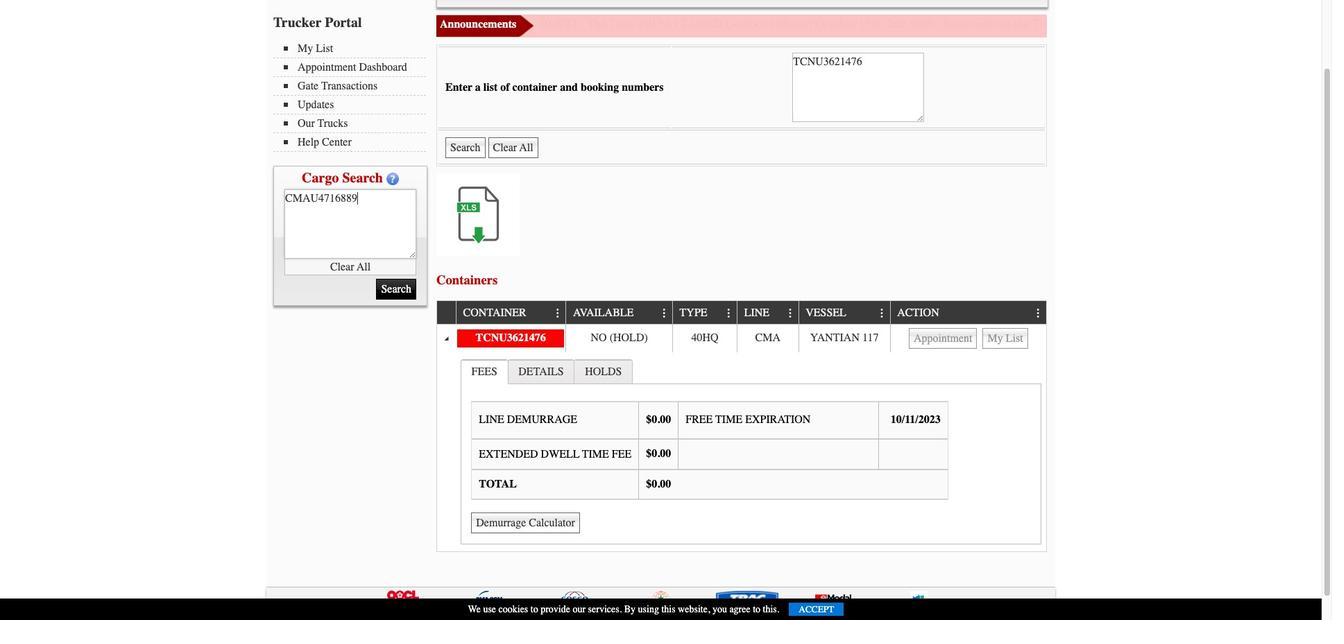 Task type: vqa. For each thing, say whether or not it's contained in the screenshot.
bottommost "tab list"
no



Task type: describe. For each thing, give the bounding box(es) containing it.
w
[[1326, 16, 1332, 31]]

we
[[468, 604, 481, 616]]

services.
[[588, 604, 622, 616]]

no
[[591, 332, 607, 344]]

tab list inside row group
[[457, 356, 1045, 548]]

tree grid containing container
[[437, 301, 1046, 551]]

0 horizontal spatial to
[[531, 604, 538, 616]]

be
[[659, 16, 671, 31]]

0 horizontal spatial time
[[582, 448, 609, 461]]

expiration
[[745, 414, 811, 426]]

1 for from the left
[[1176, 16, 1190, 31]]

enter a list of container and booking numbers
[[446, 81, 664, 94]]

free time expiration
[[686, 414, 811, 426]]

search
[[342, 170, 383, 186]]

vessel column header
[[798, 301, 890, 325]]

tcnu3621476
[[476, 332, 546, 344]]

trucker portal
[[273, 15, 362, 31]]

help
[[298, 136, 319, 149]]

further
[[1194, 16, 1228, 31]]

gate
[[1231, 16, 1252, 31]]

will
[[636, 16, 656, 31]]

edit column settings image for line
[[785, 308, 796, 319]]

available link
[[573, 301, 640, 324]]

container link
[[463, 301, 533, 324]]

3 $0.00 from the top
[[646, 478, 671, 490]]

type
[[680, 307, 708, 320]]

container
[[513, 81, 557, 94]]

1 horizontal spatial time
[[716, 414, 743, 426]]

extended
[[479, 448, 538, 461]]

container
[[463, 307, 527, 320]]

details
[[519, 365, 564, 378]]

40hq cell
[[672, 325, 737, 352]]

free
[[686, 414, 713, 426]]

cookies
[[499, 604, 528, 616]]

list
[[484, 81, 498, 94]]

117
[[863, 332, 879, 344]]

1 the from the left
[[1014, 16, 1029, 31]]

this
[[662, 604, 676, 616]]

transactions
[[321, 80, 378, 92]]

edit column settings image for action
[[1033, 308, 1044, 319]]

all
[[357, 261, 371, 273]]

my list appointment dashboard gate transactions updates our trucks help center
[[298, 42, 407, 149]]

updates
[[298, 99, 334, 111]]

our
[[298, 117, 315, 130]]

fees
[[472, 365, 497, 378]]

clear all button
[[285, 259, 416, 275]]

type link
[[680, 301, 714, 324]]

2 horizontal spatial gate
[[1065, 16, 1088, 31]]

line for line
[[744, 307, 770, 320]]

web
[[1125, 16, 1146, 31]]

accept
[[799, 604, 834, 615]]

holds
[[585, 365, 622, 378]]

refer
[[975, 16, 998, 31]]

$0.00 for demurrage
[[646, 414, 671, 426]]

edit column settings image for container
[[553, 308, 564, 319]]

demurrage
[[507, 414, 577, 426]]

vessel
[[806, 307, 847, 320]]

extended dwell time fee
[[479, 448, 632, 461]]

action column header
[[890, 301, 1046, 325]]

the
[[587, 16, 607, 31]]

you
[[713, 604, 727, 616]]

holds tab
[[574, 359, 633, 383]]

this.
[[763, 604, 780, 616]]

1 horizontal spatial and
[[794, 16, 812, 31]]

type column header
[[672, 301, 737, 325]]

2 october from the left
[[815, 16, 856, 31]]

2 horizontal spatial to
[[1001, 16, 1011, 31]]

fees tab
[[461, 359, 508, 384]]

2 for from the left
[[1290, 16, 1305, 31]]

2nd
[[887, 16, 906, 31]]

vessel link
[[806, 301, 853, 324]]

1 october from the left
[[726, 16, 766, 31]]

containers
[[436, 273, 498, 288]]

details
[[1255, 16, 1287, 31]]

cma cell
[[737, 325, 798, 352]]

use
[[483, 604, 496, 616]]

my list link
[[284, 42, 426, 55]]

provide
[[541, 604, 570, 616]]

gate inside my list appointment dashboard gate transactions updates our trucks help center
[[298, 80, 319, 92]]

row containing tcnu3621476
[[437, 325, 1046, 352]]

cargo search
[[302, 170, 383, 186]]

(hold)
[[610, 332, 648, 344]]

gate transactions link
[[284, 80, 426, 92]]

action
[[897, 307, 939, 320]]

no (hold)
[[591, 332, 648, 344]]



Task type: locate. For each thing, give the bounding box(es) containing it.
booking
[[581, 81, 619, 94]]

row down line link
[[437, 325, 1046, 352]]

$0.00
[[646, 414, 671, 426], [646, 448, 671, 460], [646, 478, 671, 490]]

help center link
[[284, 136, 426, 149]]

closed
[[674, 16, 723, 31]]

center
[[322, 136, 352, 149]]

line inside row group
[[479, 414, 504, 426]]

1 horizontal spatial line
[[744, 307, 770, 320]]

tab list containing fees
[[457, 356, 1045, 548]]

None button
[[488, 137, 538, 158], [909, 328, 977, 349], [983, 328, 1028, 349], [471, 513, 580, 534], [488, 137, 538, 158], [909, 328, 977, 349], [983, 328, 1028, 349], [471, 513, 580, 534]]

line
[[744, 307, 770, 320], [479, 414, 504, 426]]

edit column settings image left 'type' on the right
[[659, 308, 670, 319]]

2 the from the left
[[1308, 16, 1323, 31]]

the left truck
[[1014, 16, 1029, 31]]

1 horizontal spatial menu bar
[[436, 0, 1049, 8]]

0 horizontal spatial line
[[479, 414, 504, 426]]

by
[[624, 604, 636, 616]]

Enter container numbers and/ or booking numbers.  text field
[[285, 189, 416, 259]]

to right refer at right top
[[1001, 16, 1011, 31]]

1 vertical spatial $0.00
[[646, 448, 671, 460]]

for
[[1176, 16, 1190, 31], [1290, 16, 1305, 31]]

line up cma
[[744, 307, 770, 320]]

None submit
[[446, 137, 485, 158], [376, 279, 416, 300], [446, 137, 485, 158], [376, 279, 416, 300]]

hours
[[1092, 16, 1122, 31]]

1 edit column settings image from the left
[[785, 308, 796, 319]]

1 row from the top
[[437, 301, 1046, 325]]

1 horizontal spatial the
[[1308, 16, 1323, 31]]

row containing container
[[437, 301, 1046, 325]]

tab list
[[457, 356, 1045, 548]]

appointment dashboard link
[[284, 61, 426, 74]]

2 row from the top
[[437, 325, 1046, 352]]

for right details on the right of the page
[[1290, 16, 1305, 31]]

our
[[573, 604, 586, 616]]

edit column settings image left available
[[553, 308, 564, 319]]

edit column settings image
[[785, 308, 796, 319], [1033, 308, 1044, 319]]

to left this. at the right
[[753, 604, 761, 616]]

row up cma
[[437, 301, 1046, 325]]

time right free
[[716, 414, 743, 426]]

Enter container numbers and/ or booking numbers. Press ESC to reset input box text field
[[793, 53, 925, 122]]

1 vertical spatial time
[[582, 448, 609, 461]]

1 horizontal spatial edit column settings image
[[1033, 308, 1044, 319]]

40hq
[[691, 332, 719, 344]]

no (hold) cell
[[566, 325, 672, 352]]

line link
[[744, 301, 776, 324]]

1 vertical spatial and
[[560, 81, 578, 94]]

appointment
[[298, 61, 356, 74]]

0 horizontal spatial gate
[[298, 80, 319, 92]]

edit column settings image inside line column header
[[785, 308, 796, 319]]

using
[[638, 604, 659, 616]]

yantian
[[810, 332, 860, 344]]

fee
[[612, 448, 632, 461]]

and
[[794, 16, 812, 31], [560, 81, 578, 94]]

available column header
[[566, 301, 672, 325]]

the
[[1014, 16, 1029, 31], [1308, 16, 1323, 31]]

0 vertical spatial time
[[716, 414, 743, 426]]

to
[[1001, 16, 1011, 31], [531, 604, 538, 616], [753, 604, 761, 616]]

gate right truck
[[1065, 16, 1088, 31]]

2 $0.00 from the top
[[646, 448, 671, 460]]

my
[[298, 42, 313, 55]]

0 horizontal spatial and
[[560, 81, 578, 94]]

menu bar
[[436, 0, 1049, 8], [273, 41, 433, 152]]

edit column settings image inside container column header
[[553, 308, 564, 319]]

line demurrage
[[479, 414, 577, 426]]

of
[[501, 81, 510, 94]]

0 horizontal spatial menu bar
[[273, 41, 433, 152]]

10/8/23
[[539, 16, 577, 31]]

edit column settings image inside action column header
[[1033, 308, 1044, 319]]

agree
[[730, 604, 751, 616]]

enter
[[446, 81, 473, 94]]

1 horizontal spatial for
[[1290, 16, 1305, 31]]

edit column settings image for type
[[724, 308, 735, 319]]

14th
[[769, 16, 791, 31]]

0 vertical spatial and
[[794, 16, 812, 31]]

numbers
[[622, 81, 664, 94]]

edit column settings image left line link
[[724, 308, 735, 319]]

edit column settings image for available
[[659, 308, 670, 319]]

2 vertical spatial $0.00
[[646, 478, 671, 490]]

2 edit column settings image from the left
[[659, 308, 670, 319]]

clear
[[330, 261, 354, 273]]

1 horizontal spatial gate
[[610, 16, 633, 31]]

october
[[726, 16, 766, 31], [815, 16, 856, 31]]

row group
[[437, 325, 1046, 551]]

to right cookies on the left bottom of the page
[[531, 604, 538, 616]]

time left 'fee'
[[582, 448, 609, 461]]

$0.00 for dwell
[[646, 448, 671, 460]]

line inside line link
[[744, 307, 770, 320]]

10/11/2023
[[891, 414, 941, 426]]

a
[[475, 81, 481, 94]]

gate up updates
[[298, 80, 319, 92]]

line for line demurrage
[[479, 414, 504, 426]]

row
[[437, 301, 1046, 325], [437, 325, 1046, 352]]

we use cookies to provide our services. by using this website, you agree to this.
[[468, 604, 780, 616]]

10/8/23 the gate will be closed october 14th and october 15th, 2nd shift. please refer to the truck gate hours web page for further gate details for the w
[[539, 16, 1332, 31]]

edit column settings image for vessel
[[877, 308, 888, 319]]

updates link
[[284, 99, 426, 111]]

1 $0.00 from the top
[[646, 414, 671, 426]]

yantian 117
[[810, 332, 879, 344]]

page
[[1149, 16, 1173, 31]]

dwell
[[541, 448, 580, 461]]

1 vertical spatial menu bar
[[273, 41, 433, 152]]

cma
[[755, 332, 781, 344]]

clear all
[[330, 261, 371, 273]]

1 horizontal spatial october
[[815, 16, 856, 31]]

available
[[573, 307, 634, 320]]

tcnu3621476 cell
[[456, 325, 566, 352]]

1 horizontal spatial to
[[753, 604, 761, 616]]

2 edit column settings image from the left
[[1033, 308, 1044, 319]]

edit column settings image up 117
[[877, 308, 888, 319]]

accept button
[[789, 603, 844, 616]]

trucks
[[318, 117, 348, 130]]

yantian 117 cell
[[798, 325, 890, 352]]

0 vertical spatial menu bar
[[436, 0, 1049, 8]]

dashboard
[[359, 61, 407, 74]]

cargo
[[302, 170, 339, 186]]

0 vertical spatial line
[[744, 307, 770, 320]]

action link
[[897, 301, 946, 324]]

portal
[[325, 15, 362, 31]]

october left 15th,
[[815, 16, 856, 31]]

truck
[[1032, 16, 1062, 31]]

october left 14th
[[726, 16, 766, 31]]

total
[[479, 478, 517, 491]]

1 edit column settings image from the left
[[553, 308, 564, 319]]

edit column settings image inside available column header
[[659, 308, 670, 319]]

0 vertical spatial $0.00
[[646, 414, 671, 426]]

0 horizontal spatial edit column settings image
[[785, 308, 796, 319]]

edit column settings image inside the type column header
[[724, 308, 735, 319]]

tree grid
[[437, 301, 1046, 551]]

menu bar containing my list
[[273, 41, 433, 152]]

shift.
[[909, 16, 937, 31]]

container column header
[[456, 301, 566, 325]]

line up extended at left
[[479, 414, 504, 426]]

our trucks link
[[284, 117, 426, 130]]

and left the 'booking'
[[560, 81, 578, 94]]

trucker
[[273, 15, 322, 31]]

3 edit column settings image from the left
[[724, 308, 735, 319]]

gate
[[610, 16, 633, 31], [1065, 16, 1088, 31], [298, 80, 319, 92]]

edit column settings image
[[553, 308, 564, 319], [659, 308, 670, 319], [724, 308, 735, 319], [877, 308, 888, 319]]

0 horizontal spatial the
[[1014, 16, 1029, 31]]

4 edit column settings image from the left
[[877, 308, 888, 319]]

row group containing tcnu3621476
[[437, 325, 1046, 551]]

the left w
[[1308, 16, 1323, 31]]

time
[[716, 414, 743, 426], [582, 448, 609, 461]]

details tab
[[508, 359, 575, 383]]

line column header
[[737, 301, 798, 325]]

announcements
[[440, 18, 516, 31]]

list
[[316, 42, 333, 55]]

0 horizontal spatial october
[[726, 16, 766, 31]]

15th,
[[859, 16, 884, 31]]

cell
[[890, 325, 1046, 352]]

0 horizontal spatial for
[[1176, 16, 1190, 31]]

for right 'page'
[[1176, 16, 1190, 31]]

gate right the
[[610, 16, 633, 31]]

1 vertical spatial line
[[479, 414, 504, 426]]

please
[[940, 16, 972, 31]]

website,
[[678, 604, 710, 616]]

and right 14th
[[794, 16, 812, 31]]

edit column settings image inside vessel column header
[[877, 308, 888, 319]]



